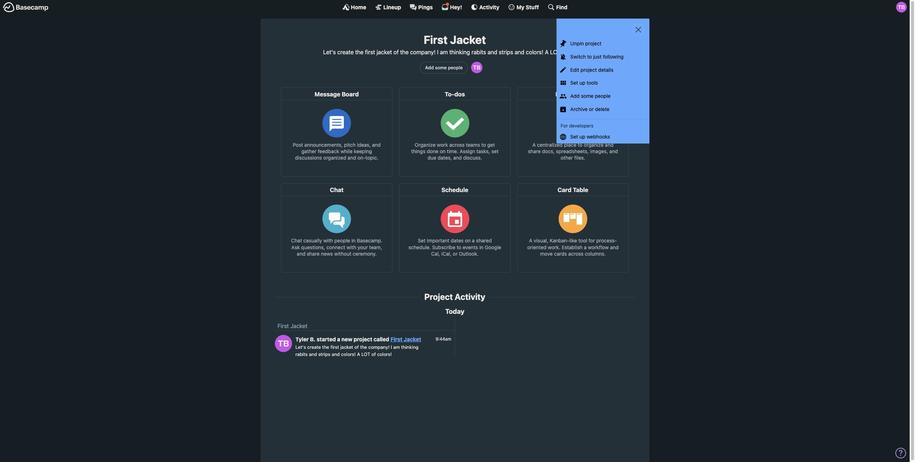 Task type: locate. For each thing, give the bounding box(es) containing it.
set up tools
[[570, 80, 598, 86]]

edit project details
[[570, 67, 614, 73]]

0 horizontal spatial am
[[393, 345, 400, 350]]

am inside the let's create the first jacket of the company! i am thinking rabits and strips and colors! a lot of colors!
[[393, 345, 400, 350]]

project
[[424, 292, 453, 302]]

0 vertical spatial jacket
[[450, 33, 486, 46]]

0 vertical spatial people
[[448, 65, 463, 70]]

people
[[448, 65, 463, 70], [595, 93, 611, 99]]

1 vertical spatial let's
[[295, 345, 306, 350]]

1 up from the top
[[579, 80, 585, 86]]

up down developers
[[579, 134, 585, 140]]

developers
[[569, 123, 594, 129]]

switch
[[570, 54, 586, 60]]

strips inside the let's create the first jacket of the company! i am thinking rabits and strips and colors! a lot of colors!
[[318, 352, 330, 357]]

project up switch to just following
[[585, 40, 602, 46]]

switch to just following
[[570, 54, 624, 60]]

1 horizontal spatial people
[[595, 93, 611, 99]]

0 vertical spatial lot
[[550, 49, 561, 56]]

0 vertical spatial tyler black image
[[471, 62, 483, 73]]

0 horizontal spatial lot
[[361, 352, 370, 357]]

jacket inside first jacket let's create the first jacket of the company! i am thinking rabits and strips and colors! a lot of colors!
[[377, 49, 392, 56]]

company!
[[410, 49, 436, 56], [368, 345, 390, 350]]

home
[[351, 4, 366, 10]]

first jacket link
[[278, 323, 307, 330], [391, 337, 421, 343]]

0 vertical spatial i
[[437, 49, 438, 56]]

hey! button
[[441, 3, 462, 11]]

2 vertical spatial jacket
[[404, 337, 421, 343]]

up inside set up tools link
[[579, 80, 585, 86]]

1 vertical spatial jacket
[[340, 345, 353, 350]]

0 vertical spatial jacket
[[377, 49, 392, 56]]

for developers
[[561, 123, 594, 129]]

1 horizontal spatial first
[[365, 49, 375, 56]]

0 vertical spatial add some people link
[[420, 62, 468, 74]]

add some people link up 'delete'
[[556, 90, 649, 103]]

1 vertical spatial some
[[581, 93, 594, 99]]

project down to
[[581, 67, 597, 73]]

1 vertical spatial jacket
[[290, 323, 307, 330]]

first inside first jacket let's create the first jacket of the company! i am thinking rabits and strips and colors! a lot of colors!
[[365, 49, 375, 56]]

tyler black image
[[471, 62, 483, 73], [275, 335, 292, 352]]

tyler black image down first jacket let's create the first jacket of the company! i am thinking rabits and strips and colors! a lot of colors!
[[471, 62, 483, 73]]

first inside first jacket let's create the first jacket of the company! i am thinking rabits and strips and colors! a lot of colors!
[[424, 33, 448, 46]]

first
[[365, 49, 375, 56], [331, 345, 339, 350]]

1 horizontal spatial i
[[437, 49, 438, 56]]

project
[[585, 40, 602, 46], [581, 67, 597, 73], [354, 337, 372, 343]]

first jacket link up tyler
[[278, 323, 307, 330]]

activity left my
[[479, 4, 499, 10]]

lineup link
[[375, 4, 401, 11]]

set inside set up webhooks link
[[570, 134, 578, 140]]

add up archive
[[570, 93, 580, 99]]

1 vertical spatial add
[[570, 93, 580, 99]]

up
[[579, 80, 585, 86], [579, 134, 585, 140]]

add down first jacket let's create the first jacket of the company! i am thinking rabits and strips and colors! a lot of colors!
[[425, 65, 434, 70]]

1 vertical spatial add some people link
[[556, 90, 649, 103]]

create inside the let's create the first jacket of the company! i am thinking rabits and strips and colors! a lot of colors!
[[307, 345, 321, 350]]

1 horizontal spatial some
[[581, 93, 594, 99]]

0 vertical spatial first
[[365, 49, 375, 56]]

0 vertical spatial set
[[570, 80, 578, 86]]

a left switch
[[545, 49, 549, 56]]

strips inside first jacket let's create the first jacket of the company! i am thinking rabits and strips and colors! a lot of colors!
[[499, 49, 513, 56]]

let's inside the let's create the first jacket of the company! i am thinking rabits and strips and colors! a lot of colors!
[[295, 345, 306, 350]]

rabits inside the let's create the first jacket of the company! i am thinking rabits and strips and colors! a lot of colors!
[[295, 352, 308, 357]]

9:44am
[[436, 337, 451, 342]]

0 vertical spatial up
[[579, 80, 585, 86]]

lot down tyler b. started a new project called first jacket
[[361, 352, 370, 357]]

1 horizontal spatial rabits
[[472, 49, 486, 56]]

edit
[[570, 67, 579, 73]]

switch to just following link
[[556, 50, 649, 63]]

set up tools link
[[556, 77, 649, 90]]

let's create the first jacket of the company! i am thinking rabits and strips and colors! a lot of colors!
[[295, 345, 418, 357]]

create
[[337, 49, 354, 56], [307, 345, 321, 350]]

0 horizontal spatial first
[[278, 323, 289, 330]]

0 vertical spatial activity
[[479, 4, 499, 10]]

of
[[394, 49, 399, 56], [562, 49, 568, 56], [354, 345, 359, 350], [371, 352, 376, 357]]

1 vertical spatial first
[[278, 323, 289, 330]]

people down first jacket let's create the first jacket of the company! i am thinking rabits and strips and colors! a lot of colors!
[[448, 65, 463, 70]]

1 vertical spatial first
[[331, 345, 339, 350]]

new
[[342, 337, 352, 343]]

some down first jacket let's create the first jacket of the company! i am thinking rabits and strips and colors! a lot of colors!
[[435, 65, 447, 70]]

add some people
[[425, 65, 463, 70], [570, 93, 611, 99]]

1 vertical spatial i
[[391, 345, 392, 350]]

1 horizontal spatial company!
[[410, 49, 436, 56]]

1 horizontal spatial let's
[[323, 49, 336, 56]]

jacket right called
[[404, 337, 421, 343]]

activity inside activity link
[[479, 4, 499, 10]]

0 vertical spatial company!
[[410, 49, 436, 56]]

1 horizontal spatial jacket
[[404, 337, 421, 343]]

1 vertical spatial am
[[393, 345, 400, 350]]

1 horizontal spatial first
[[391, 337, 402, 343]]

i inside the let's create the first jacket of the company! i am thinking rabits and strips and colors! a lot of colors!
[[391, 345, 392, 350]]

0 vertical spatial strips
[[499, 49, 513, 56]]

0 horizontal spatial rabits
[[295, 352, 308, 357]]

delete
[[595, 106, 610, 112]]

0 horizontal spatial people
[[448, 65, 463, 70]]

thinking inside the let's create the first jacket of the company! i am thinking rabits and strips and colors! a lot of colors!
[[401, 345, 418, 350]]

project up the let's create the first jacket of the company! i am thinking rabits and strips and colors! a lot of colors!
[[354, 337, 372, 343]]

a inside the let's create the first jacket of the company! i am thinking rabits and strips and colors! a lot of colors!
[[357, 352, 360, 357]]

thinking inside first jacket let's create the first jacket of the company! i am thinking rabits and strips and colors! a lot of colors!
[[449, 49, 470, 56]]

1 vertical spatial add some people
[[570, 93, 611, 99]]

1 horizontal spatial jacket
[[377, 49, 392, 56]]

set for set up webhooks
[[570, 134, 578, 140]]

0 horizontal spatial add
[[425, 65, 434, 70]]

project for edit
[[581, 67, 597, 73]]

and
[[488, 49, 497, 56], [515, 49, 524, 56], [309, 352, 317, 357], [332, 352, 340, 357]]

0 horizontal spatial first jacket link
[[278, 323, 307, 330]]

0 vertical spatial first jacket link
[[278, 323, 307, 330]]

0 horizontal spatial add some people
[[425, 65, 463, 70]]

1 horizontal spatial strips
[[499, 49, 513, 56]]

0 horizontal spatial strips
[[318, 352, 330, 357]]

0 vertical spatial create
[[337, 49, 354, 56]]

set down for developers
[[570, 134, 578, 140]]

0 horizontal spatial create
[[307, 345, 321, 350]]

1 horizontal spatial tyler black image
[[471, 62, 483, 73]]

0 horizontal spatial jacket
[[340, 345, 353, 350]]

company! inside first jacket let's create the first jacket of the company! i am thinking rabits and strips and colors! a lot of colors!
[[410, 49, 436, 56]]

am
[[440, 49, 448, 56], [393, 345, 400, 350]]

1 vertical spatial thinking
[[401, 345, 418, 350]]

lot
[[550, 49, 561, 56], [361, 352, 370, 357]]

0 vertical spatial some
[[435, 65, 447, 70]]

set down the edit at the top right
[[570, 80, 578, 86]]

my
[[517, 4, 524, 10]]

0 vertical spatial add
[[425, 65, 434, 70]]

1 vertical spatial up
[[579, 134, 585, 140]]

1 horizontal spatial create
[[337, 49, 354, 56]]

2 horizontal spatial jacket
[[450, 33, 486, 46]]

let's
[[323, 49, 336, 56], [295, 345, 306, 350]]

0 horizontal spatial add some people link
[[420, 62, 468, 74]]

jacket inside first jacket let's create the first jacket of the company! i am thinking rabits and strips and colors! a lot of colors!
[[450, 33, 486, 46]]

just
[[593, 54, 602, 60]]

rabits inside first jacket let's create the first jacket of the company! i am thinking rabits and strips and colors! a lot of colors!
[[472, 49, 486, 56]]

2 up from the top
[[579, 134, 585, 140]]

some up archive or delete
[[581, 93, 594, 99]]

1 vertical spatial strips
[[318, 352, 330, 357]]

up for tools
[[579, 80, 585, 86]]

1 vertical spatial a
[[357, 352, 360, 357]]

lot left switch
[[550, 49, 561, 56]]

for
[[561, 123, 568, 129]]

first
[[424, 33, 448, 46], [278, 323, 289, 330], [391, 337, 402, 343]]

lot inside first jacket let's create the first jacket of the company! i am thinking rabits and strips and colors! a lot of colors!
[[550, 49, 561, 56]]

0 vertical spatial add some people
[[425, 65, 463, 70]]

0 vertical spatial rabits
[[472, 49, 486, 56]]

0 vertical spatial thinking
[[449, 49, 470, 56]]

0 horizontal spatial thinking
[[401, 345, 418, 350]]

1 horizontal spatial am
[[440, 49, 448, 56]]

set up webhooks
[[570, 134, 610, 140]]

1 horizontal spatial lot
[[550, 49, 561, 56]]

0 horizontal spatial jacket
[[290, 323, 307, 330]]

0 horizontal spatial i
[[391, 345, 392, 350]]

0 vertical spatial a
[[545, 49, 549, 56]]

project activity
[[424, 292, 485, 302]]

archive or delete
[[570, 106, 610, 112]]

1 vertical spatial company!
[[368, 345, 390, 350]]

0 horizontal spatial a
[[357, 352, 360, 357]]

project inside "link"
[[581, 67, 597, 73]]

1 vertical spatial tyler black image
[[275, 335, 292, 352]]

0 horizontal spatial company!
[[368, 345, 390, 350]]

2 horizontal spatial first
[[424, 33, 448, 46]]

up inside set up webhooks link
[[579, 134, 585, 140]]

0 horizontal spatial first
[[331, 345, 339, 350]]

some
[[435, 65, 447, 70], [581, 93, 594, 99]]

0 vertical spatial am
[[440, 49, 448, 56]]

2 set from the top
[[570, 134, 578, 140]]

0 horizontal spatial let's
[[295, 345, 306, 350]]

jacket up tyler
[[290, 323, 307, 330]]

add some people up archive or delete
[[570, 93, 611, 99]]

a
[[545, 49, 549, 56], [357, 352, 360, 357]]

1 vertical spatial first jacket link
[[391, 337, 421, 343]]

1 horizontal spatial add some people link
[[556, 90, 649, 103]]

the
[[355, 49, 364, 56], [400, 49, 409, 56], [322, 345, 329, 350], [360, 345, 367, 350]]

activity up today
[[455, 292, 485, 302]]

1 vertical spatial lot
[[361, 352, 370, 357]]

add
[[425, 65, 434, 70], [570, 93, 580, 99]]

1 horizontal spatial a
[[545, 49, 549, 56]]

add some people down first jacket let's create the first jacket of the company! i am thinking rabits and strips and colors! a lot of colors!
[[425, 65, 463, 70]]

1 vertical spatial project
[[581, 67, 597, 73]]

1 vertical spatial rabits
[[295, 352, 308, 357]]

jacket
[[450, 33, 486, 46], [290, 323, 307, 330], [404, 337, 421, 343]]

colors!
[[526, 49, 543, 56], [569, 49, 587, 56], [341, 352, 356, 357], [377, 352, 392, 357]]

home link
[[342, 4, 366, 11]]

strips
[[499, 49, 513, 56], [318, 352, 330, 357]]

0 vertical spatial first
[[424, 33, 448, 46]]

1 vertical spatial set
[[570, 134, 578, 140]]

set
[[570, 80, 578, 86], [570, 134, 578, 140]]

i
[[437, 49, 438, 56], [391, 345, 392, 350]]

first jacket link right called
[[391, 337, 421, 343]]

0 vertical spatial project
[[585, 40, 602, 46]]

thinking
[[449, 49, 470, 56], [401, 345, 418, 350]]

0 vertical spatial let's
[[323, 49, 336, 56]]

1 set from the top
[[570, 80, 578, 86]]

people down set up tools link
[[595, 93, 611, 99]]

rabits
[[472, 49, 486, 56], [295, 352, 308, 357]]

jacket
[[377, 49, 392, 56], [340, 345, 353, 350]]

set inside set up tools link
[[570, 80, 578, 86]]

add some people link down first jacket let's create the first jacket of the company! i am thinking rabits and strips and colors! a lot of colors!
[[420, 62, 468, 74]]

up left tools
[[579, 80, 585, 86]]

tyler black image left tyler
[[275, 335, 292, 352]]

activity
[[479, 4, 499, 10], [455, 292, 485, 302]]

1 horizontal spatial add some people
[[570, 93, 611, 99]]

unpin project link
[[556, 37, 649, 50]]

jacket down hey!
[[450, 33, 486, 46]]

find button
[[548, 4, 567, 11]]

add some people link
[[420, 62, 468, 74], [556, 90, 649, 103]]

1 horizontal spatial thinking
[[449, 49, 470, 56]]

1 vertical spatial create
[[307, 345, 321, 350]]

a down tyler b. started a new project called first jacket
[[357, 352, 360, 357]]



Task type: vqa. For each thing, say whether or not it's contained in the screenshot.
Keyboard shortcut: ⌘ + / ICON
no



Task type: describe. For each thing, give the bounding box(es) containing it.
set for set up tools
[[570, 80, 578, 86]]

my stuff button
[[508, 4, 539, 11]]

a inside first jacket let's create the first jacket of the company! i am thinking rabits and strips and colors! a lot of colors!
[[545, 49, 549, 56]]

following
[[603, 54, 624, 60]]

find
[[556, 4, 567, 10]]

called
[[374, 337, 389, 343]]

switch accounts image
[[3, 2, 49, 13]]

unpin project
[[570, 40, 602, 46]]

1 vertical spatial people
[[595, 93, 611, 99]]

1 vertical spatial activity
[[455, 292, 485, 302]]

or
[[589, 106, 594, 112]]

tyler
[[295, 337, 309, 343]]

lot inside the let's create the first jacket of the company! i am thinking rabits and strips and colors! a lot of colors!
[[361, 352, 370, 357]]

main element
[[0, 0, 910, 14]]

stuff
[[526, 4, 539, 10]]

pings
[[418, 4, 433, 10]]

2 vertical spatial first
[[391, 337, 402, 343]]

first jacket
[[278, 323, 307, 330]]

i inside first jacket let's create the first jacket of the company! i am thinking rabits and strips and colors! a lot of colors!
[[437, 49, 438, 56]]

am inside first jacket let's create the first jacket of the company! i am thinking rabits and strips and colors! a lot of colors!
[[440, 49, 448, 56]]

b.
[[310, 337, 315, 343]]

1 horizontal spatial first jacket link
[[391, 337, 421, 343]]

set up webhooks link
[[556, 131, 649, 144]]

archive
[[570, 106, 588, 112]]

create inside first jacket let's create the first jacket of the company! i am thinking rabits and strips and colors! a lot of colors!
[[337, 49, 354, 56]]

first jacket let's create the first jacket of the company! i am thinking rabits and strips and colors! a lot of colors!
[[323, 33, 587, 56]]

pings button
[[410, 4, 433, 11]]

a
[[337, 337, 340, 343]]

jacket inside the let's create the first jacket of the company! i am thinking rabits and strips and colors! a lot of colors!
[[340, 345, 353, 350]]

company! inside the let's create the first jacket of the company! i am thinking rabits and strips and colors! a lot of colors!
[[368, 345, 390, 350]]

0 horizontal spatial some
[[435, 65, 447, 70]]

webhooks
[[587, 134, 610, 140]]

lineup
[[383, 4, 401, 10]]

to
[[587, 54, 592, 60]]

0 horizontal spatial tyler black image
[[275, 335, 292, 352]]

activity link
[[471, 4, 499, 11]]

tyler b. started a new project called first jacket
[[295, 337, 421, 343]]

details
[[598, 67, 614, 73]]

my stuff
[[517, 4, 539, 10]]

unpin
[[570, 40, 584, 46]]

first for first jacket let's create the first jacket of the company! i am thinking rabits and strips and colors! a lot of colors!
[[424, 33, 448, 46]]

first inside the let's create the first jacket of the company! i am thinking rabits and strips and colors! a lot of colors!
[[331, 345, 339, 350]]

let's inside first jacket let's create the first jacket of the company! i am thinking rabits and strips and colors! a lot of colors!
[[323, 49, 336, 56]]

jacket for first jacket let's create the first jacket of the company! i am thinking rabits and strips and colors! a lot of colors!
[[450, 33, 486, 46]]

jacket for first jacket
[[290, 323, 307, 330]]

9:44am element
[[436, 337, 451, 342]]

project for unpin
[[585, 40, 602, 46]]

today
[[445, 308, 464, 316]]

started
[[317, 337, 336, 343]]

2 vertical spatial project
[[354, 337, 372, 343]]

edit project details link
[[556, 63, 649, 77]]

first for first jacket
[[278, 323, 289, 330]]

hey!
[[450, 4, 462, 10]]

tools
[[587, 80, 598, 86]]

tyler black image
[[896, 2, 907, 13]]

1 horizontal spatial add
[[570, 93, 580, 99]]

archive or delete link
[[556, 103, 649, 116]]

up for webhooks
[[579, 134, 585, 140]]



